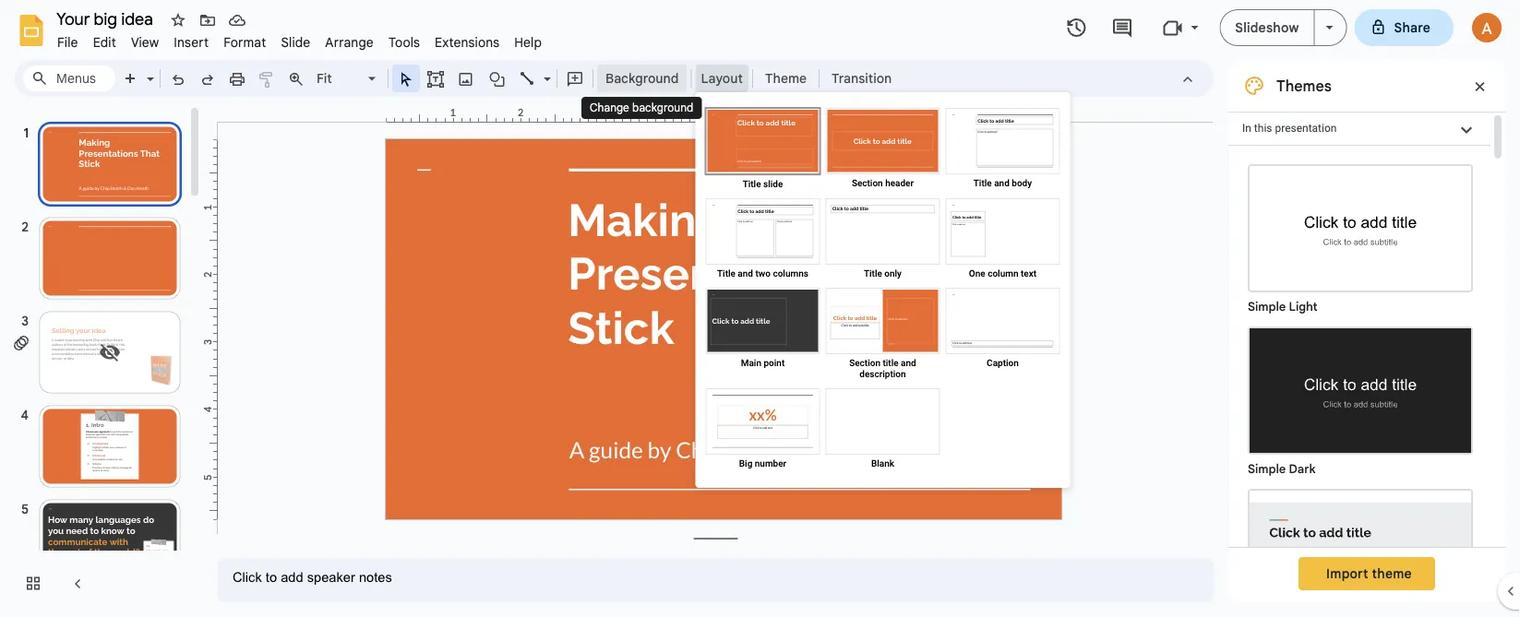 Task type: describe. For each thing, give the bounding box(es) containing it.
Streamline radio
[[1239, 480, 1482, 618]]

main point
[[741, 357, 785, 368]]

transition button
[[824, 65, 900, 92]]

and inside section title and description
[[901, 357, 916, 368]]

slide
[[763, 178, 783, 189]]

title slide
[[743, 178, 783, 189]]

Menus field
[[23, 66, 115, 91]]

menu bar inside menu bar "banner"
[[50, 24, 549, 54]]

title only
[[864, 268, 902, 279]]

import theme
[[1327, 566, 1412, 582]]

import
[[1327, 566, 1369, 582]]

row containing main point
[[703, 285, 1063, 386]]

title for title only
[[864, 268, 882, 279]]

in
[[1242, 122, 1252, 135]]

view
[[131, 34, 159, 50]]

section for section header
[[852, 177, 883, 188]]

title for title and two columns
[[717, 268, 736, 279]]

in this presentation
[[1242, 122, 1337, 135]]

file menu item
[[50, 31, 86, 53]]

title and two columns
[[717, 268, 809, 279]]

section for section title and description
[[849, 357, 881, 368]]

title
[[883, 357, 899, 368]]

Star checkbox
[[165, 7, 191, 33]]

presentation options image
[[1326, 26, 1333, 30]]

number
[[755, 458, 787, 469]]

Zoom field
[[311, 66, 384, 93]]

simple light
[[1248, 300, 1318, 314]]

big
[[739, 458, 753, 469]]

background
[[606, 70, 679, 86]]

file
[[57, 34, 78, 50]]

body
[[1012, 177, 1032, 188]]

Rename text field
[[50, 7, 163, 30]]

format
[[224, 34, 266, 50]]

and for two
[[738, 268, 753, 279]]

transition
[[832, 70, 892, 86]]

title and body
[[974, 177, 1032, 188]]

section title and description
[[849, 357, 916, 379]]

change background
[[590, 101, 694, 115]]

background button
[[597, 65, 687, 92]]

point
[[764, 357, 785, 368]]

simple for simple light
[[1248, 300, 1286, 314]]

menu bar banner
[[0, 0, 1520, 618]]

themes application
[[0, 0, 1520, 618]]

insert
[[174, 34, 209, 50]]

dark
[[1289, 462, 1316, 477]]

slideshow button
[[1220, 9, 1315, 46]]

title for title slide
[[743, 178, 761, 189]]

in this presentation tab
[[1229, 112, 1491, 146]]

title for title and body
[[974, 177, 992, 188]]

background
[[632, 101, 694, 115]]

header
[[885, 177, 914, 188]]

themes section
[[1229, 0, 1506, 618]]

slideshow
[[1235, 19, 1299, 36]]

presentation
[[1275, 122, 1337, 135]]

Simple Light radio
[[1239, 155, 1482, 618]]

arrange
[[325, 34, 374, 50]]

caption
[[987, 357, 1019, 368]]

extensions
[[435, 34, 500, 50]]

streamline image
[[1250, 491, 1471, 616]]

slide
[[281, 34, 311, 50]]

Zoom text field
[[314, 66, 366, 91]]

row containing section header
[[703, 105, 1063, 196]]

row containing title and two columns
[[703, 196, 1063, 285]]

extensions menu item
[[427, 31, 507, 53]]

main toolbar
[[114, 0, 901, 482]]

share button
[[1355, 9, 1454, 46]]

share
[[1394, 19, 1431, 36]]

light
[[1289, 300, 1318, 314]]



Task type: vqa. For each thing, say whether or not it's contained in the screenshot.
Help
yes



Task type: locate. For each thing, give the bounding box(es) containing it.
0 horizontal spatial and
[[738, 268, 753, 279]]

theme
[[765, 70, 807, 86]]

simple dark
[[1248, 462, 1316, 477]]

new slide with layout image
[[142, 66, 154, 73]]

row down transition button
[[703, 105, 1063, 196]]

and left the two
[[738, 268, 753, 279]]

menu bar containing file
[[50, 24, 549, 54]]

help menu item
[[507, 31, 549, 53]]

one
[[969, 268, 986, 279]]

arrange menu item
[[318, 31, 381, 53]]

navigation inside 'themes' application
[[0, 104, 203, 618]]

one column text
[[969, 268, 1037, 279]]

title left the two
[[717, 268, 736, 279]]

import theme button
[[1299, 558, 1435, 591]]

section left title
[[849, 357, 881, 368]]

tools menu item
[[381, 31, 427, 53]]

big number
[[739, 458, 787, 469]]

title left slide
[[743, 178, 761, 189]]

0 vertical spatial section
[[852, 177, 883, 188]]

theme button
[[757, 65, 815, 92]]

column
[[988, 268, 1019, 279]]

1 simple from the top
[[1248, 300, 1286, 314]]

and left 'body'
[[994, 177, 1010, 188]]

help
[[514, 34, 542, 50]]

insert menu item
[[166, 31, 216, 53]]

2 simple from the top
[[1248, 462, 1286, 477]]

and for body
[[994, 177, 1010, 188]]

row down title only
[[703, 285, 1063, 386]]

main
[[741, 357, 762, 368]]

slide menu item
[[274, 31, 318, 53]]

2 vertical spatial and
[[901, 357, 916, 368]]

tools
[[389, 34, 420, 50]]

option group containing simple light
[[1229, 146, 1491, 618]]

1 vertical spatial simple
[[1248, 462, 1286, 477]]

0 vertical spatial simple
[[1248, 300, 1286, 314]]

1 row from the top
[[703, 105, 1063, 196]]

layout
[[701, 70, 743, 86]]

Simple Dark radio
[[1239, 318, 1482, 480]]

and right title
[[901, 357, 916, 368]]

2 horizontal spatial and
[[994, 177, 1010, 188]]

title
[[974, 177, 992, 188], [743, 178, 761, 189], [717, 268, 736, 279], [864, 268, 882, 279]]

title left only
[[864, 268, 882, 279]]

two
[[756, 268, 771, 279]]

columns
[[773, 268, 809, 279]]

4 row from the top
[[703, 386, 1063, 475]]

1 vertical spatial and
[[738, 268, 753, 279]]

simple left light
[[1248, 300, 1286, 314]]

section header
[[852, 177, 914, 188]]

simple inside option
[[1248, 300, 1286, 314]]

row down the section header
[[703, 196, 1063, 285]]

section left header
[[852, 177, 883, 188]]

option group inside themes section
[[1229, 146, 1491, 618]]

insert image image
[[456, 66, 477, 91]]

theme
[[1372, 566, 1412, 582]]

3 row from the top
[[703, 285, 1063, 386]]

only
[[885, 268, 902, 279]]

layout button
[[696, 65, 749, 92]]

title left 'body'
[[974, 177, 992, 188]]

menu bar
[[50, 24, 549, 54]]

themes
[[1277, 77, 1332, 95]]

option group
[[1229, 146, 1491, 618]]

1 horizontal spatial and
[[901, 357, 916, 368]]

2 row from the top
[[703, 196, 1063, 285]]

simple left 'dark'
[[1248, 462, 1286, 477]]

0 vertical spatial and
[[994, 177, 1010, 188]]

blank
[[871, 458, 894, 469]]

section
[[852, 177, 883, 188], [849, 357, 881, 368]]

description
[[860, 368, 906, 379]]

edit
[[93, 34, 116, 50]]

simple for simple dark
[[1248, 462, 1286, 477]]

navigation
[[0, 104, 203, 618]]

format menu item
[[216, 31, 274, 53]]

simple inside radio
[[1248, 462, 1286, 477]]

change
[[590, 101, 630, 115]]

simple
[[1248, 300, 1286, 314], [1248, 462, 1286, 477]]

view menu item
[[124, 31, 166, 53]]

1 vertical spatial section
[[849, 357, 881, 368]]

shape image
[[487, 66, 508, 91]]

edit menu item
[[86, 31, 124, 53]]

section inside section title and description
[[849, 357, 881, 368]]

row containing big number
[[703, 386, 1063, 475]]

this
[[1254, 122, 1272, 135]]

text
[[1021, 268, 1037, 279]]

row down description
[[703, 386, 1063, 475]]

and
[[994, 177, 1010, 188], [738, 268, 753, 279], [901, 357, 916, 368]]

row
[[703, 105, 1063, 196], [703, 196, 1063, 285], [703, 285, 1063, 386], [703, 386, 1063, 475]]



